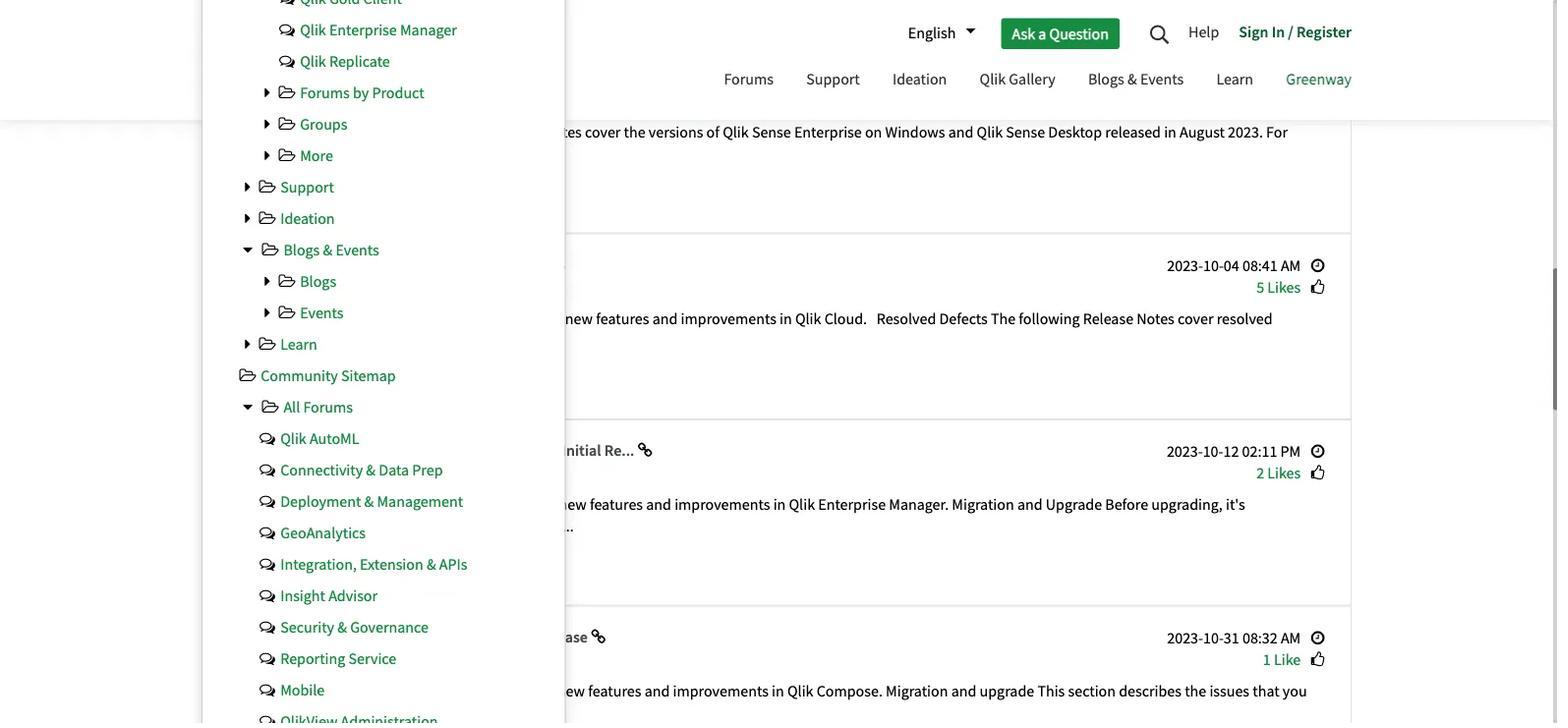 Task type: describe. For each thing, give the bounding box(es) containing it.
1 client managed link from the top
[[334, 0, 430, 22]]

manager for qlik enterprise manager - november 2023 initial re...
[[383, 441, 442, 461]]

- left august...
[[578, 68, 583, 88]]

release inside table of contents            what's new   learn about new features and improvements in qlik cloud.       resolved defects   the following release notes cover resolved defects for qlik cloud...
[[1084, 309, 1134, 329]]

geoanalytics link
[[280, 523, 366, 543]]

labels: heading for table of contents        what's new   learn about new features and improvements in qlik enterprise manager.   migration and upgrade   before upgrading, it's important to review the migration and upgr...
[[279, 558, 328, 579]]

forums down community sitemap
[[303, 397, 353, 418]]

extension
[[360, 555, 424, 575]]

community link
[[202, 61, 690, 91]]

qlik inside table of contents        what's new   learn about new features and improvements in qlik enterprise manager.   migration and upgrade   before upgrading, it's important to review the migration and upgr...
[[789, 495, 815, 515]]

charlton_book link for ‎2023-10-31
[[318, 649, 417, 669]]

2
[[1257, 464, 1265, 484]]

managed for elisabeth-virc-
[[376, 189, 421, 205]]

category image for more
[[277, 148, 297, 163]]

0 vertical spatial initial
[[562, 441, 602, 461]]

5 likes link
[[1257, 277, 1301, 298]]

about for migration
[[517, 495, 556, 515]]

qlik.com link
[[202, 23, 260, 43]]

qlik replicate
[[300, 51, 390, 71]]

events for blogs & events popup button
[[1141, 69, 1184, 90]]

31
[[1224, 629, 1240, 649]]

enterprise inside table of contents            the following release notes cover the versions of qlik sense enterprise on windows and qlik sense desktop released in august 2023. for questions or comments, post in...
[[795, 123, 862, 143]]

by for table of contents            the following release notes cover the versions of qlik sense enterprise on windows and qlik sense desktop released in august 2023. for questions or comments, post in...
[[279, 90, 298, 110]]

deployment
[[280, 492, 361, 512]]

message contains a hyperlink image
[[591, 630, 606, 645]]

likes for am
[[1268, 277, 1301, 298]]

reporting
[[280, 649, 346, 669]]

1 vertical spatial november
[[384, 628, 455, 647]]

following inside table of contents            what's new   learn about new features and improvements in qlik cloud.       resolved defects   the following release notes cover resolved defects for qlik cloud...
[[1019, 309, 1080, 329]]

client for elisabeth-virc-
[[344, 189, 373, 205]]

cloud
[[310, 255, 349, 274]]

service
[[349, 649, 397, 669]]

& left apis
[[427, 555, 436, 575]]

2 vertical spatial 2023
[[458, 628, 490, 647]]

by up mobile link on the bottom left
[[279, 649, 298, 669]]

qlik help | resources
[[270, 23, 407, 43]]

category image for ideation
[[258, 211, 277, 226]]

there are no unread messages in this message board image for insight advisor
[[258, 588, 277, 604]]

improvements for enterprise
[[675, 495, 771, 515]]

compose.
[[817, 682, 883, 702]]

0 vertical spatial windows
[[417, 68, 478, 88]]

of for marcuslandqvist
[[318, 309, 331, 329]]

there are no unread messages in this message board image for security & governance
[[258, 620, 277, 635]]

migration inside table of contents        what's new     learn about new features and improvements in qlik compose.         migration and upgrade           this section describes the issues that you may encounte...
[[886, 682, 949, 702]]

apis
[[439, 555, 468, 575]]

employee image for marcuslandqvist
[[298, 280, 315, 296]]

qlik replicate link
[[300, 51, 390, 71]]

cover inside table of contents            the following release notes cover the versions of qlik sense enterprise on windows and qlik sense desktop released in august 2023. for questions or comments, post in...
[[585, 123, 621, 143]]

virc-
[[384, 90, 413, 110]]

encounte...
[[311, 703, 384, 723]]

advisor
[[329, 586, 378, 606]]

events link
[[300, 303, 344, 323]]

geoanalytics
[[280, 523, 366, 543]]

labels: heading for table of contents            what's new   learn about new features and improvements in qlik cloud.       resolved defects   the following release notes cover resolved defects for qlik cloud...
[[279, 371, 328, 393]]

learn button
[[1202, 52, 1269, 110]]

by for table of contents            what's new   learn about new features and improvements in qlik cloud.       resolved defects   the following release notes cover resolved defects for qlik cloud...
[[279, 276, 298, 297]]

1 client managed from the top
[[344, 3, 421, 18]]

qlik enterprise manager
[[300, 20, 457, 40]]

ask
[[1012, 23, 1036, 44]]

in release notes
[[421, 463, 528, 483]]

2 horizontal spatial sense
[[1006, 123, 1046, 143]]

0 vertical spatial november
[[453, 441, 523, 461]]

labels: for table of contents            what's new   learn about new features and improvements in qlik cloud.       resolved defects   the following release notes cover resolved defects for qlik cloud...
[[279, 372, 326, 392]]

client managed link for elisabeth-virc-
[[334, 186, 430, 208]]

there are no unread messages in this message board image up qlik help link
[[277, 0, 297, 6]]

blogs for blogs & events popup button
[[1089, 69, 1125, 90]]

2023.
[[1229, 123, 1264, 143]]

qlik cloud release notes - october 2023
[[279, 255, 551, 274]]

employee image for elisabeth-virc-
[[298, 93, 315, 110]]

qlik compose - november 2023 initial release link
[[279, 628, 591, 647]]

and inside table of contents            the following release notes cover the versions of qlik sense enterprise on windows and qlik sense desktop released in august 2023. for questions or comments, post in...
[[949, 123, 974, 143]]

qlik enterprise manager link
[[300, 20, 457, 40]]

08:49
[[1243, 69, 1278, 90]]

integration, extension & apis
[[280, 555, 468, 575]]

08:41
[[1243, 256, 1278, 276]]

governance
[[350, 618, 429, 638]]

qlik compose - november 2023 initial release
[[279, 628, 591, 647]]

section
[[1069, 682, 1116, 702]]

all forums
[[284, 397, 353, 418]]

of right versions
[[707, 123, 720, 143]]

learn inside dropdown button
[[1217, 69, 1254, 90]]

by down replicate
[[353, 83, 369, 103]]

more
[[300, 146, 333, 166]]

table for table of contents            what's new   learn about new features and improvements in qlik cloud.       resolved defects   the following release notes cover resolved defects for qlik cloud...
[[279, 309, 315, 329]]

employee image
[[298, 652, 315, 669]]

pm
[[1281, 442, 1301, 462]]

message contains a hyperlink image
[[638, 443, 653, 459]]

am for ‎2023-10-04 08:41 am 5 likes
[[1281, 256, 1301, 276]]

am for ‎2023-10-31 08:32 am 1 like
[[1281, 629, 1301, 649]]

10- for 04
[[1204, 256, 1224, 276]]

‎2023- for ‎2023-08-29 08:49 am
[[1168, 69, 1204, 90]]

elisabeth-
[[318, 90, 384, 110]]

02:11
[[1243, 442, 1278, 462]]

a
[[1039, 23, 1047, 44]]

- left october
[[450, 255, 455, 274]]

charlton_book for ‎2023-10-31
[[318, 649, 417, 669]]

learn for table of contents        what's new   learn about new features and improvements in qlik enterprise manager.   migration and upgrade   before upgrading, it's important to review the migration and upgr...
[[477, 495, 514, 515]]

groups
[[300, 114, 348, 134]]

sign
[[1240, 22, 1269, 41]]

‎2023- for ‎2023-10-04 08:41 am 5 likes
[[1168, 256, 1204, 276]]

forums by product
[[300, 83, 425, 103]]

questions
[[279, 144, 344, 164]]

there are no unread messages in this message board image for mobile
[[258, 683, 277, 698]]

there are no unread messages in this message board image for qlik automl
[[258, 431, 277, 447]]

1 like link
[[1264, 650, 1301, 670]]

‎2023-10-04 08:41 am 5 likes
[[1168, 256, 1301, 298]]

category image for groups
[[277, 116, 297, 132]]

notes up marcuslandqvist link
[[408, 255, 446, 274]]

there are no unread messages in this message board image for deployment & management
[[258, 494, 277, 510]]

reporting service link
[[280, 649, 397, 669]]

integration,
[[280, 555, 357, 575]]

insight
[[280, 586, 326, 606]]

category image for forums by product
[[277, 85, 297, 100]]

‎2023-10-12 02:11 pm 2 likes
[[1167, 442, 1301, 484]]

sitemap
[[341, 366, 396, 386]]

1 managed from the top
[[376, 3, 421, 18]]

the inside table of contents            the following release notes cover the versions of qlik sense enterprise on windows and qlik sense desktop released in august 2023. for questions or comments, post in...
[[403, 123, 428, 143]]

table for table of contents        what's new   learn about new features and improvements in qlik enterprise manager.   migration and upgrade   before upgrading, it's important to review the migration and upgr...
[[279, 495, 315, 515]]

register
[[1297, 22, 1352, 41]]

category image for support
[[258, 179, 277, 195]]

there are no unread messages in this message board image left the may
[[258, 714, 277, 724]]

what's for cloud...
[[403, 309, 447, 329]]

category image for learn
[[258, 336, 277, 352]]

blogs link
[[300, 272, 336, 292]]

qlik automl link
[[280, 429, 359, 449]]

- right 'prep'
[[445, 441, 450, 461]]

‎2023-10-31 08:32 am 1 like
[[1168, 629, 1301, 670]]

learn for table of contents            what's new   learn about new features and improvements in qlik cloud.       resolved defects   the following release notes cover resolved defects for qlik cloud...
[[483, 309, 520, 329]]

blogs & events for blogs & events popup button
[[1089, 69, 1184, 90]]

contents for migration
[[334, 495, 394, 515]]

issues
[[1210, 682, 1250, 702]]

blogs & events button
[[1074, 52, 1199, 110]]

qlik.com
[[202, 23, 260, 43]]

1 horizontal spatial sense
[[752, 123, 791, 143]]

more link
[[300, 146, 333, 166]]

likes for pm
[[1268, 464, 1301, 484]]

re...
[[605, 441, 635, 461]]

community for community sitemap
[[261, 366, 338, 386]]

1 vertical spatial 2023
[[527, 441, 559, 461]]

qlik gallery link
[[965, 52, 1071, 110]]

table of contents        what's new   learn about new features and improvements in qlik enterprise manager.   migration and upgrade   before upgrading, it's important to review the migration and upgr...
[[279, 495, 1246, 537]]

following inside table of contents            the following release notes cover the versions of qlik sense enterprise on windows and qlik sense desktop released in august 2023. for questions or comments, post in...
[[431, 123, 492, 143]]

insight advisor link
[[280, 586, 378, 606]]

category image for events
[[277, 305, 297, 321]]

0 horizontal spatial initial
[[493, 628, 533, 647]]

or
[[347, 144, 361, 164]]

about inside table of contents        what's new     learn about new features and improvements in qlik compose.         migration and upgrade           this section describes the issues that you may encounte...
[[515, 682, 554, 702]]

prep
[[412, 460, 443, 481]]

data
[[379, 460, 409, 481]]

it's
[[1226, 495, 1246, 515]]

‎2023- for ‎2023-10-31 08:32 am 1 like
[[1168, 629, 1204, 649]]

important
[[279, 517, 346, 537]]

gallery
[[1009, 69, 1056, 90]]

english button
[[899, 17, 976, 50]]

08-
[[1204, 69, 1224, 90]]

am for ‎2023-08-29 08:49 am
[[1281, 69, 1301, 90]]

cloud.
[[825, 309, 868, 329]]

- up service
[[376, 628, 381, 647]]

upgrade
[[980, 682, 1035, 702]]

august...
[[587, 68, 646, 88]]

enterprise for qlik enterprise manager
[[329, 20, 397, 40]]

support button
[[792, 52, 875, 110]]

learn for table of contents        what's new     learn about new features and improvements in qlik compose.         migration and upgrade           this section describes the issues that you may encounte...
[[475, 682, 512, 702]]

2 vertical spatial blogs
[[300, 272, 336, 292]]

12
[[1224, 442, 1240, 462]]

qlik image
[[202, 61, 300, 90]]

for
[[330, 331, 348, 351]]

contents for questions
[[334, 123, 394, 143]]

support for support 'popup button'
[[807, 69, 860, 90]]

0 horizontal spatial sense
[[279, 68, 319, 88]]

improvements for cloud.
[[681, 309, 777, 329]]

forums for forums
[[724, 69, 774, 90]]

in...
[[473, 144, 497, 164]]

describes
[[1119, 682, 1182, 702]]

support for support link
[[280, 177, 334, 197]]

groups link
[[300, 114, 348, 134]]

release
[[496, 123, 543, 143]]



Task type: vqa. For each thing, say whether or not it's contained in the screenshot.
top 10-
yes



Task type: locate. For each thing, give the bounding box(es) containing it.
employee image up deployment
[[298, 466, 315, 483]]

1 employee image from the top
[[298, 93, 315, 110]]

and inside table of contents            what's new   learn about new features and improvements in qlik cloud.       resolved defects   the following release notes cover resolved defects for qlik cloud...
[[653, 309, 678, 329]]

1 charlton_book from the top
[[318, 463, 417, 483]]

1 vertical spatial employee image
[[298, 280, 315, 296]]

support inside support 'popup button'
[[807, 69, 860, 90]]

10- left the 08:41
[[1204, 256, 1224, 276]]

the inside table of contents            what's new   learn about new features and improvements in qlik cloud.       resolved defects   the following release notes cover resolved defects for qlik cloud...
[[991, 309, 1016, 329]]

0 horizontal spatial ideation
[[280, 209, 335, 229]]

what's inside table of contents        what's new   learn about new features and improvements in qlik enterprise manager.   migration and upgrade   before upgrading, it's important to review the migration and upgr...
[[397, 495, 441, 515]]

new down october
[[451, 309, 480, 329]]

‎2023- left 12
[[1167, 442, 1203, 462]]

0 vertical spatial improvements
[[681, 309, 777, 329]]

blogs inside popup button
[[1089, 69, 1125, 90]]

august
[[1180, 123, 1225, 143]]

contents inside table of contents            the following release notes cover the versions of qlik sense enterprise on windows and qlik sense desktop released in august 2023. for questions or comments, post in...
[[334, 123, 394, 143]]

cover left the resolved
[[1178, 309, 1214, 329]]

3 employee image from the top
[[298, 466, 315, 483]]

cloud...
[[381, 331, 431, 351]]

0 vertical spatial charlton_book
[[318, 463, 417, 483]]

features for cloud...
[[596, 309, 650, 329]]

& up reporting service link
[[338, 618, 347, 638]]

1 vertical spatial manager
[[383, 441, 442, 461]]

blogs & events link
[[284, 240, 379, 260]]

forums
[[724, 69, 774, 90], [300, 83, 350, 103], [303, 397, 353, 418]]

new inside table of contents            what's new   learn about new features and improvements in qlik cloud.       resolved defects   the following release notes cover resolved defects for qlik cloud...
[[451, 309, 480, 329]]

there are no unread messages in this message board image down qlik help link
[[277, 53, 297, 69]]

events for blogs & events link
[[336, 240, 379, 260]]

1 vertical spatial what's
[[397, 495, 441, 515]]

contents inside table of contents        what's new     learn about new features and improvements in qlik compose.         migration and upgrade           this section describes the issues that you may encounte...
[[334, 682, 394, 702]]

client for charlton_book
[[344, 562, 373, 577]]

about for cloud...
[[523, 309, 562, 329]]

the inside table of contents        what's new   learn about new features and improvements in qlik enterprise manager.   migration and upgrade   before upgrading, it's important to review the migration and upgr...
[[412, 517, 434, 537]]

community sitemap
[[261, 366, 396, 386]]

1 vertical spatial ideation
[[280, 209, 335, 229]]

2 vertical spatial about
[[515, 682, 554, 702]]

3 labels: heading from the top
[[279, 558, 328, 579]]

support up ideation "link"
[[280, 177, 334, 197]]

table of contents            what's new   learn about new features and improvements in qlik cloud.       resolved defects   the following release notes cover resolved defects for qlik cloud...
[[279, 309, 1273, 351]]

features inside table of contents        what's new     learn about new features and improvements in qlik compose.         migration and upgrade           this section describes the issues that you may encounte...
[[588, 682, 642, 702]]

client managed up "qlik enterprise manager"
[[344, 3, 421, 18]]

category image
[[277, 116, 297, 132], [258, 179, 277, 195], [258, 211, 277, 226], [261, 399, 280, 415]]

am inside the ‎2023-10-31 08:32 am 1 like
[[1281, 629, 1301, 649]]

04
[[1224, 256, 1240, 276]]

windows down ideation dropdown button at the top of the page
[[886, 123, 946, 143]]

on up virc-
[[396, 68, 413, 88]]

saas
[[344, 376, 369, 391]]

2 vertical spatial labels: heading
[[279, 558, 328, 579]]

& up review
[[364, 492, 374, 512]]

3 table from the top
[[279, 495, 315, 515]]

table up 'important'
[[279, 495, 315, 515]]

1 vertical spatial the
[[412, 517, 434, 537]]

new inside table of contents            what's new   learn about new features and improvements in qlik cloud.       resolved defects   the following release notes cover resolved defects for qlik cloud...
[[565, 309, 593, 329]]

all forums link
[[284, 397, 353, 418]]

0 horizontal spatial migration
[[886, 682, 949, 702]]

notes down qlik enterprise manager - november 2023 initial re...
[[490, 463, 528, 483]]

of
[[318, 123, 331, 143], [707, 123, 720, 143], [318, 309, 331, 329], [318, 495, 331, 515], [318, 682, 331, 702]]

there are no unread messages in this message board image for connectivity & data prep
[[258, 462, 277, 478]]

menu bar
[[709, 52, 1367, 110]]

there are no unread messages in this message board image left |
[[277, 22, 297, 37]]

what's inside table of contents            what's new   learn about new features and improvements in qlik cloud.       resolved defects   the following release notes cover resolved defects for qlik cloud...
[[403, 309, 447, 329]]

of up for at the left of the page
[[318, 309, 331, 329]]

0 vertical spatial likes
[[1268, 277, 1301, 298]]

client managed link up advisor
[[334, 559, 430, 581]]

of inside table of contents        what's new   learn about new features and improvements in qlik enterprise manager.   migration and upgrade   before upgrading, it's important to review the migration and upgr...
[[318, 495, 331, 515]]

of for elisabeth-virc-
[[318, 123, 331, 143]]

client managed link up the resources
[[334, 0, 430, 22]]

client managed up advisor
[[344, 562, 421, 577]]

what's for migration
[[397, 495, 441, 515]]

there are no unread messages in this message board image for reporting service
[[258, 651, 277, 667]]

the left issues
[[1185, 682, 1207, 702]]

support up table of contents            the following release notes cover the versions of qlik sense enterprise on windows and qlik sense desktop released in august 2023. for questions or comments, post in...
[[807, 69, 860, 90]]

1 charlton_book link from the top
[[318, 463, 417, 483]]

3 am from the top
[[1281, 629, 1301, 649]]

there are no unread messages in this message board image for geoanalytics
[[258, 525, 277, 541]]

new for the
[[559, 495, 587, 515]]

0 vertical spatial labels: heading
[[279, 185, 328, 207]]

employee image up events link
[[298, 280, 315, 296]]

‎2023-08-29 08:49 am
[[1168, 69, 1301, 90]]

qlik
[[300, 20, 326, 40], [270, 23, 296, 43], [300, 51, 326, 71], [980, 69, 1006, 90], [723, 123, 749, 143], [977, 123, 1003, 143], [279, 255, 307, 274], [796, 309, 822, 329], [352, 331, 378, 351], [280, 429, 307, 449], [279, 441, 307, 461], [789, 495, 815, 515], [279, 628, 307, 647]]

2 vertical spatial client
[[344, 562, 373, 577]]

0 vertical spatial client
[[344, 3, 373, 18]]

employee image for charlton_book
[[298, 466, 315, 483]]

all
[[284, 397, 300, 418]]

marcuslandqvist
[[318, 276, 430, 297]]

blogs up events link
[[300, 272, 336, 292]]

2 vertical spatial client managed link
[[334, 559, 430, 581]]

1 vertical spatial blogs
[[284, 240, 320, 260]]

3 managed from the top
[[376, 562, 421, 577]]

migration
[[437, 517, 501, 537]]

improvements for migration
[[673, 682, 769, 702]]

2 horizontal spatial the
[[1185, 682, 1207, 702]]

following right defects
[[1019, 309, 1080, 329]]

resources
[[340, 23, 407, 43]]

improvements inside table of contents        what's new   learn about new features and improvements in qlik enterprise manager.   migration and upgrade   before upgrading, it's important to review the migration and upgr...
[[675, 495, 771, 515]]

defects
[[279, 331, 327, 351]]

ideation for ideation dropdown button at the top of the page
[[893, 69, 947, 90]]

contents inside table of contents            what's new   learn about new features and improvements in qlik cloud.       resolved defects   the following release notes cover resolved defects for qlik cloud...
[[334, 309, 394, 329]]

upgrading,
[[1152, 495, 1223, 515]]

managed for charlton_book
[[376, 562, 421, 577]]

likes down pm
[[1268, 464, 1301, 484]]

1 horizontal spatial on
[[865, 123, 883, 143]]

2 vertical spatial managed
[[376, 562, 421, 577]]

1 horizontal spatial blogs & events
[[1089, 69, 1184, 90]]

of inside table of contents        what's new     learn about new features and improvements in qlik compose.         migration and upgrade           this section describes the issues that you may encounte...
[[318, 682, 331, 702]]

reporting service
[[280, 649, 397, 669]]

windows inside table of contents            the following release notes cover the versions of qlik sense enterprise on windows and qlik sense desktop released in august 2023. for questions or comments, post in...
[[886, 123, 946, 143]]

1 vertical spatial 10-
[[1203, 442, 1224, 462]]

10- inside ‎2023-10-04 08:41 am 5 likes
[[1204, 256, 1224, 276]]

contents up encounte...
[[334, 682, 394, 702]]

1 vertical spatial initial
[[493, 628, 533, 647]]

0 vertical spatial am
[[1281, 69, 1301, 90]]

category image for blogs & events
[[261, 242, 280, 258]]

labels: for table of contents        what's new   learn about new features and improvements in qlik enterprise manager.   migration and upgrade   before upgrading, it's important to review the migration and upgr...
[[279, 558, 326, 578]]

2 managed from the top
[[376, 189, 421, 205]]

1 vertical spatial new
[[444, 495, 474, 515]]

security
[[280, 618, 334, 638]]

new for migration
[[444, 495, 474, 515]]

2 client managed link from the top
[[334, 186, 430, 208]]

help left |
[[299, 23, 330, 43]]

new inside table of contents        what's new   learn about new features and improvements in qlik enterprise manager.   migration and upgrade   before upgrading, it's important to review the migration and upgr...
[[444, 495, 474, 515]]

charlton_book for ‎2023-10-12
[[318, 463, 417, 483]]

there are no unread messages in this message board image left mobile link on the bottom left
[[258, 683, 277, 698]]

blogs for blogs & events link
[[284, 240, 320, 260]]

there are no unread messages in this message board image
[[277, 53, 297, 69], [258, 525, 277, 541], [258, 588, 277, 604], [258, 683, 277, 698], [258, 714, 277, 724]]

1 client from the top
[[344, 3, 373, 18]]

0 vertical spatial charlton_book link
[[318, 463, 417, 483]]

10- for 31
[[1204, 629, 1224, 649]]

1 vertical spatial am
[[1281, 256, 1301, 276]]

contents for cloud...
[[334, 309, 394, 329]]

1 vertical spatial charlton_book link
[[318, 649, 417, 669]]

10- for 12
[[1203, 442, 1224, 462]]

table for table of contents        what's new     learn about new features and improvements in qlik compose.         migration and upgrade           this section describes the issues that you may encounte...
[[279, 682, 315, 702]]

review
[[366, 517, 409, 537]]

elisabeth-virc- hall
[[318, 90, 439, 110]]

charlton_book down security & governance "link"
[[318, 649, 417, 669]]

labels: up ideation "link"
[[279, 185, 326, 206]]

there are no unread messages in this message board image for qlik enterprise manager
[[277, 22, 297, 37]]

2 vertical spatial what's
[[397, 682, 441, 702]]

on inside table of contents            the following release notes cover the versions of qlik sense enterprise on windows and qlik sense desktop released in august 2023. for questions or comments, post in...
[[865, 123, 883, 143]]

2 charlton_book link from the top
[[318, 649, 417, 669]]

charlton_book up deployment & management
[[318, 463, 417, 483]]

2 vertical spatial the
[[1185, 682, 1207, 702]]

0 vertical spatial manager
[[400, 20, 457, 40]]

0 horizontal spatial following
[[431, 123, 492, 143]]

improvements
[[681, 309, 777, 329], [675, 495, 771, 515], [673, 682, 769, 702]]

table up "questions"
[[279, 123, 315, 143]]

notes up notes
[[536, 68, 575, 88]]

sense left desktop
[[1006, 123, 1046, 143]]

labels: up insight
[[279, 558, 326, 578]]

in inside table of contents        what's new   learn about new features and improvements in qlik enterprise manager.   migration and upgrade   before upgrading, it's important to review the migration and upgr...
[[774, 495, 786, 515]]

november up service
[[384, 628, 455, 647]]

1 vertical spatial likes
[[1268, 464, 1301, 484]]

new up migration
[[444, 495, 474, 515]]

1 horizontal spatial ideation
[[893, 69, 947, 90]]

enterprise inside table of contents        what's new   learn about new features and improvements in qlik enterprise manager.   migration and upgrade   before upgrading, it's important to review the migration and upgr...
[[819, 495, 886, 515]]

3 contents from the top
[[334, 495, 394, 515]]

3 client managed link from the top
[[334, 559, 430, 581]]

4 contents from the top
[[334, 682, 394, 702]]

the inside table of contents            the following release notes cover the versions of qlik sense enterprise on windows and qlik sense desktop released in august 2023. for questions or comments, post in...
[[624, 123, 646, 143]]

0 vertical spatial cover
[[585, 123, 621, 143]]

table inside table of contents            what's new   learn about new features and improvements in qlik cloud.       resolved defects   the following release notes cover resolved defects for qlik cloud...
[[279, 309, 315, 329]]

table inside table of contents            the following release notes cover the versions of qlik sense enterprise on windows and qlik sense desktop released in august 2023. for questions or comments, post in...
[[279, 123, 315, 143]]

initial left message contains a hyperlink image
[[493, 628, 533, 647]]

learn inside table of contents        what's new     learn about new features and improvements in qlik compose.         migration and upgrade           this section describes the issues that you may encounte...
[[475, 682, 512, 702]]

to
[[349, 517, 363, 537]]

what's down 'prep'
[[397, 495, 441, 515]]

1 vertical spatial events
[[336, 240, 379, 260]]

& up the released at the top
[[1128, 69, 1138, 90]]

initial left re...
[[562, 441, 602, 461]]

‎2023- inside ‎2023-10-12 02:11 pm 2 likes
[[1167, 442, 1203, 462]]

new for encounte...
[[557, 682, 585, 702]]

0 vertical spatial community
[[308, 61, 424, 91]]

on
[[396, 68, 413, 88], [865, 123, 883, 143]]

& for blogs & events popup button
[[1128, 69, 1138, 90]]

2 vertical spatial labels:
[[279, 558, 326, 578]]

of for charlton_book
[[318, 495, 331, 515]]

1
[[1264, 650, 1271, 670]]

& inside blogs & events popup button
[[1128, 69, 1138, 90]]

the down management
[[412, 517, 434, 537]]

there are no unread messages in this message board image for qlik replicate
[[277, 53, 297, 69]]

features
[[596, 309, 650, 329], [590, 495, 643, 515], [588, 682, 642, 702]]

events inside popup button
[[1141, 69, 1184, 90]]

0 vertical spatial the
[[624, 123, 646, 143]]

category image for community sitemap
[[238, 368, 258, 384]]

features inside table of contents            what's new   learn about new features and improvements in qlik cloud.       resolved defects   the following release notes cover resolved defects for qlik cloud...
[[596, 309, 650, 329]]

& up blogs link
[[323, 240, 333, 260]]

there are no unread messages in this message board image left deployment
[[258, 494, 277, 510]]

features inside table of contents        what's new   learn about new features and improvements in qlik enterprise manager.   migration and upgrade   before upgrading, it's important to review the migration and upgr...
[[590, 495, 643, 515]]

0 vertical spatial features
[[596, 309, 650, 329]]

1 vertical spatial support
[[280, 177, 334, 197]]

qlik gallery
[[980, 69, 1056, 90]]

likes inside ‎2023-10-04 08:41 am 5 likes
[[1268, 277, 1301, 298]]

1 horizontal spatial support
[[807, 69, 860, 90]]

before
[[1106, 495, 1149, 515]]

0 vertical spatial employee image
[[298, 93, 315, 110]]

likes
[[1268, 277, 1301, 298], [1268, 464, 1301, 484]]

2 employee image from the top
[[298, 280, 315, 296]]

‎2023-
[[1168, 69, 1204, 90], [1168, 256, 1204, 276], [1167, 442, 1203, 462], [1168, 629, 1204, 649]]

events left 08- at the right top of page
[[1141, 69, 1184, 90]]

enterprise for sense enterprise on windows release notes - august...
[[323, 68, 393, 88]]

1 vertical spatial community
[[261, 366, 338, 386]]

new inside table of contents        what's new   learn about new features and improvements in qlik enterprise manager.   migration and upgrade   before upgrading, it's important to review the migration and upgr...
[[559, 495, 587, 515]]

client up the resources
[[344, 3, 373, 18]]

0 horizontal spatial the
[[403, 123, 428, 143]]

2 labels: heading from the top
[[279, 371, 328, 393]]

on down support 'popup button'
[[865, 123, 883, 143]]

4 table from the top
[[279, 682, 315, 702]]

category image
[[277, 85, 297, 100], [277, 148, 297, 163], [261, 242, 280, 258], [277, 274, 297, 289], [277, 305, 297, 321], [258, 336, 277, 352], [238, 368, 258, 384]]

0 vertical spatial ideation
[[893, 69, 947, 90]]

integration, extension & apis link
[[280, 555, 468, 575]]

1 horizontal spatial cover
[[1178, 309, 1214, 329]]

contents up for at the left of the page
[[334, 309, 394, 329]]

‎2023- for ‎2023-10-12 02:11 pm 2 likes
[[1167, 442, 1203, 462]]

2 vertical spatial improvements
[[673, 682, 769, 702]]

-
[[578, 68, 583, 88], [450, 255, 455, 274], [445, 441, 450, 461], [376, 628, 381, 647]]

in inside table of contents            the following release notes cover the versions of qlik sense enterprise on windows and qlik sense desktop released in august 2023. for questions or comments, post in...
[[1165, 123, 1177, 143]]

category image left ideation "link"
[[258, 211, 277, 226]]

by left blogs link
[[279, 276, 298, 297]]

of up 'important'
[[318, 495, 331, 515]]

post
[[441, 144, 469, 164]]

1 likes from the top
[[1268, 277, 1301, 298]]

2 contents from the top
[[334, 309, 394, 329]]

& for deployment & management link
[[364, 492, 374, 512]]

connectivity & data prep link
[[280, 460, 443, 481]]

notes down ‎2023-10-04 08:41 am 5 likes
[[1137, 309, 1175, 329]]

0 horizontal spatial support
[[280, 177, 334, 197]]

cover right notes
[[585, 123, 621, 143]]

employee image
[[298, 93, 315, 110], [298, 280, 315, 296], [298, 466, 315, 483]]

client managed link down comments, at the top left
[[334, 186, 430, 208]]

1 contents from the top
[[334, 123, 394, 143]]

security & governance
[[280, 618, 429, 638]]

client managed for charlton_book
[[344, 562, 421, 577]]

0 vertical spatial the
[[403, 123, 428, 143]]

ideation inside dropdown button
[[893, 69, 947, 90]]

november
[[453, 441, 523, 461], [384, 628, 455, 647]]

forums for forums by product
[[300, 83, 350, 103]]

by up "questions"
[[279, 90, 298, 110]]

2 table from the top
[[279, 309, 315, 329]]

table for table of contents            the following release notes cover the versions of qlik sense enterprise on windows and qlik sense desktop released in august 2023. for questions or comments, post in...
[[279, 123, 315, 143]]

improvements inside table of contents            what's new   learn about new features and improvements in qlik cloud.       resolved defects   the following release notes cover resolved defects for qlik cloud...
[[681, 309, 777, 329]]

charlton_book link up deployment & management
[[318, 463, 417, 483]]

1 horizontal spatial following
[[1019, 309, 1080, 329]]

1 labels: heading from the top
[[279, 185, 328, 207]]

1 vertical spatial charlton_book
[[318, 649, 417, 669]]

cover
[[585, 123, 621, 143], [1178, 309, 1214, 329]]

1 vertical spatial cover
[[1178, 309, 1214, 329]]

ask a question
[[1012, 23, 1109, 44]]

sense
[[279, 68, 319, 88], [752, 123, 791, 143], [1006, 123, 1046, 143]]

like
[[1275, 650, 1301, 670]]

manager for qlik enterprise manager
[[400, 20, 457, 40]]

there are no unread messages in this message board image left qlik automl
[[258, 431, 277, 447]]

table inside table of contents        what's new   learn about new features and improvements in qlik enterprise manager.   migration and upgrade   before upgrading, it's important to review the migration and upgr...
[[279, 495, 315, 515]]

community sitemap link
[[261, 366, 396, 386]]

migration right manager.
[[952, 495, 1015, 515]]

versions
[[649, 123, 704, 143]]

there are no unread messages in this message board image left employee icon
[[258, 651, 277, 667]]

this
[[1038, 682, 1065, 702]]

3 client from the top
[[344, 562, 373, 577]]

0 horizontal spatial windows
[[417, 68, 478, 88]]

may
[[279, 703, 308, 723]]

1 table from the top
[[279, 123, 315, 143]]

client managed
[[344, 3, 421, 18], [344, 189, 421, 205], [344, 562, 421, 577]]

menu bar containing forums
[[709, 52, 1367, 110]]

1 vertical spatial migration
[[886, 682, 949, 702]]

& for blogs & events link
[[323, 240, 333, 260]]

by for table of contents        what's new   learn about new features and improvements in qlik enterprise manager.   migration and upgrade   before upgrading, it's important to review the migration and upgr...
[[279, 463, 298, 483]]

0 vertical spatial on
[[396, 68, 413, 88]]

2023 up release notes link
[[527, 441, 559, 461]]

of up the more "link"
[[318, 123, 331, 143]]

2 client from the top
[[344, 189, 373, 205]]

english
[[909, 23, 956, 43]]

2 vertical spatial am
[[1281, 629, 1301, 649]]

category image left all
[[261, 399, 280, 415]]

0 vertical spatial migration
[[952, 495, 1015, 515]]

the right defects
[[991, 309, 1016, 329]]

08:32
[[1243, 629, 1278, 649]]

table inside table of contents        what's new     learn about new features and improvements in qlik compose.         migration and upgrade           this section describes the issues that you may encounte...
[[279, 682, 315, 702]]

0 horizontal spatial cover
[[585, 123, 621, 143]]

cover inside table of contents            what's new   learn about new features and improvements in qlik cloud.       resolved defects   the following release notes cover resolved defects for qlik cloud...
[[1178, 309, 1214, 329]]

manager up community link
[[400, 20, 457, 40]]

there are no unread messages in this message board image left integration,
[[258, 557, 277, 573]]

1 vertical spatial labels:
[[279, 372, 326, 392]]

blogs & events up the released at the top
[[1089, 69, 1184, 90]]

in inside table of contents            what's new   learn about new features and improvements in qlik cloud.       resolved defects   the following release notes cover resolved defects for qlik cloud...
[[780, 309, 792, 329]]

windows up hall
[[417, 68, 478, 88]]

0 vertical spatial support
[[807, 69, 860, 90]]

0 horizontal spatial the
[[412, 517, 434, 537]]

for
[[1267, 123, 1288, 143]]

events down blogs link
[[300, 303, 344, 323]]

1 vertical spatial blogs & events
[[284, 240, 379, 260]]

there are no unread messages in this message board image left connectivity at the bottom of page
[[258, 462, 277, 478]]

2023 down apis
[[458, 628, 490, 647]]

enterprise for qlik enterprise manager - november 2023 initial re...
[[310, 441, 380, 461]]

3 client managed from the top
[[344, 562, 421, 577]]

category image for blogs
[[277, 274, 297, 289]]

0 vertical spatial client managed link
[[334, 0, 430, 22]]

there are no unread messages in this message board image left security
[[258, 620, 277, 635]]

10- inside the ‎2023-10-31 08:32 am 1 like
[[1204, 629, 1224, 649]]

events
[[1141, 69, 1184, 90], [336, 240, 379, 260], [300, 303, 344, 323]]

forums inside dropdown button
[[724, 69, 774, 90]]

0 vertical spatial client managed
[[344, 3, 421, 18]]

deployment & management
[[280, 492, 463, 512]]

ideation for ideation "link"
[[280, 209, 335, 229]]

‎2023- left 29
[[1168, 69, 1204, 90]]

client managed link for charlton_book
[[334, 559, 430, 581]]

mobile link
[[280, 681, 325, 701]]

10- inside ‎2023-10-12 02:11 pm 2 likes
[[1203, 442, 1224, 462]]

notes inside table of contents            what's new   learn about new features and improvements in qlik cloud.       resolved defects   the following release notes cover resolved defects for qlik cloud...
[[1137, 309, 1175, 329]]

0 vertical spatial following
[[431, 123, 492, 143]]

0 vertical spatial blogs & events
[[1089, 69, 1184, 90]]

2 vertical spatial client managed
[[344, 562, 421, 577]]

events up marcuslandqvist link
[[336, 240, 379, 260]]

the inside table of contents        what's new     learn about new features and improvements in qlik compose.         migration and upgrade           this section describes the issues that you may encounte...
[[1185, 682, 1207, 702]]

community for community
[[308, 61, 424, 91]]

0 vertical spatial 2023
[[515, 255, 548, 274]]

0 vertical spatial 10-
[[1204, 256, 1224, 276]]

&
[[1128, 69, 1138, 90], [323, 240, 333, 260], [366, 460, 376, 481], [364, 492, 374, 512], [427, 555, 436, 575], [338, 618, 347, 638]]

2 likes link
[[1257, 464, 1301, 484]]

connectivity
[[280, 460, 363, 481]]

features for migration
[[590, 495, 643, 515]]

1 horizontal spatial the
[[991, 309, 1016, 329]]

what's inside table of contents        what's new     learn about new features and improvements in qlik compose.         migration and upgrade           this section describes the issues that you may encounte...
[[397, 682, 441, 702]]

likes inside ‎2023-10-12 02:11 pm 2 likes
[[1268, 464, 1301, 484]]

new for cloud...
[[451, 309, 480, 329]]

3 labels: from the top
[[279, 558, 326, 578]]

help
[[1189, 22, 1220, 42], [299, 23, 330, 43]]

migration right compose.
[[886, 682, 949, 702]]

client up advisor
[[344, 562, 373, 577]]

blogs & events inside blogs & events popup button
[[1089, 69, 1184, 90]]

about inside table of contents        what's new   learn about new features and improvements in qlik enterprise manager.   migration and upgrade   before upgrading, it's important to review the migration and upgr...
[[517, 495, 556, 515]]

‎2023- inside the ‎2023-10-31 08:32 am 1 like
[[1168, 629, 1204, 649]]

following
[[431, 123, 492, 143], [1019, 309, 1080, 329]]

2 charlton_book from the top
[[318, 649, 417, 669]]

category image for all forums
[[261, 399, 280, 415]]

1 vertical spatial labels: heading
[[279, 371, 328, 393]]

1 am from the top
[[1281, 69, 1301, 90]]

|
[[333, 23, 337, 43]]

contents up "to"
[[334, 495, 394, 515]]

about inside table of contents            what's new   learn about new features and improvements in qlik cloud.       resolved defects   the following release notes cover resolved defects for qlik cloud...
[[523, 309, 562, 329]]

help link
[[1189, 15, 1230, 52]]

1 labels: from the top
[[279, 185, 326, 206]]

1 vertical spatial about
[[517, 495, 556, 515]]

& for connectivity & data prep link
[[366, 460, 376, 481]]

support link
[[280, 177, 334, 197]]

1 vertical spatial client managed
[[344, 189, 421, 205]]

2 vertical spatial events
[[300, 303, 344, 323]]

1 vertical spatial following
[[1019, 309, 1080, 329]]

blogs & events up blogs link
[[284, 240, 379, 260]]

learn inside table of contents        what's new   learn about new features and improvements in qlik enterprise manager.   migration and upgrade   before upgrading, it's important to review the migration and upgr...
[[477, 495, 514, 515]]

the left versions
[[624, 123, 646, 143]]

1 horizontal spatial windows
[[886, 123, 946, 143]]

release notes link
[[436, 463, 528, 483]]

learn inside table of contents            what's new   learn about new features and improvements in qlik cloud.       resolved defects   the following release notes cover resolved defects for qlik cloud...
[[483, 309, 520, 329]]

there are no unread messages in this message board image
[[277, 0, 297, 6], [277, 22, 297, 37], [258, 431, 277, 447], [258, 462, 277, 478], [258, 494, 277, 510], [258, 557, 277, 573], [258, 620, 277, 635], [258, 651, 277, 667]]

0 horizontal spatial help
[[299, 23, 330, 43]]

am inside ‎2023-10-04 08:41 am 5 likes
[[1281, 256, 1301, 276]]

1 horizontal spatial initial
[[562, 441, 602, 461]]

migration inside table of contents        what's new   learn about new features and improvements in qlik enterprise manager.   migration and upgrade   before upgrading, it's important to review the migration and upgr...
[[952, 495, 1015, 515]]

contents inside table of contents        what's new   learn about new features and improvements in qlik enterprise manager.   migration and upgrade   before upgrading, it's important to review the migration and upgr...
[[334, 495, 394, 515]]

2 client managed from the top
[[344, 189, 421, 205]]

‎2023- inside ‎2023-10-04 08:41 am 5 likes
[[1168, 256, 1204, 276]]

1 horizontal spatial help
[[1189, 22, 1220, 42]]

client managed for elisabeth-virc-
[[344, 189, 421, 205]]

2 am from the top
[[1281, 256, 1301, 276]]

ideation link
[[280, 209, 335, 229]]

2 likes from the top
[[1268, 464, 1301, 484]]

2 labels: from the top
[[279, 372, 326, 392]]

question
[[1050, 23, 1109, 44]]

desktop
[[1049, 123, 1103, 143]]

0 horizontal spatial on
[[396, 68, 413, 88]]

by
[[353, 83, 369, 103], [279, 90, 298, 110], [279, 276, 298, 297], [279, 463, 298, 483], [279, 649, 298, 669]]

charlton_book link for ‎2023-10-12
[[318, 463, 417, 483]]

hall
[[413, 90, 439, 110]]

1 vertical spatial the
[[991, 309, 1016, 329]]

am
[[1281, 69, 1301, 90], [1281, 256, 1301, 276], [1281, 629, 1301, 649]]

& for security & governance "link"
[[338, 618, 347, 638]]

sign in / register link
[[1230, 15, 1352, 52]]

labels: heading up ideation "link"
[[279, 185, 328, 207]]

sense enterprise on windows release notes - august...
[[279, 68, 649, 88]]

charlton_book link down security & governance "link"
[[318, 649, 417, 669]]

of up encounte...
[[318, 682, 331, 702]]

blogs down question
[[1089, 69, 1125, 90]]

labels: for table of contents            the following release notes cover the versions of qlik sense enterprise on windows and qlik sense desktop released in august 2023. for questions or comments, post in...
[[279, 185, 326, 206]]

2 vertical spatial 10-
[[1204, 629, 1224, 649]]

what's down qlik compose - november 2023 initial release
[[397, 682, 441, 702]]

labels: heading for table of contents            the following release notes cover the versions of qlik sense enterprise on windows and qlik sense desktop released in august 2023. for questions or comments, post in...
[[279, 185, 328, 207]]

managed down comments, at the top left
[[376, 189, 421, 205]]

help up 08- at the right top of page
[[1189, 22, 1220, 42]]

labels: heading
[[279, 185, 328, 207], [279, 371, 328, 393], [279, 558, 328, 579]]

‎2023- left the 31
[[1168, 629, 1204, 649]]

0 vertical spatial labels:
[[279, 185, 326, 206]]

heading
[[279, 0, 328, 20]]

in
[[1272, 22, 1286, 41]]

the
[[624, 123, 646, 143], [412, 517, 434, 537], [1185, 682, 1207, 702]]

there are no unread messages in this message board image for integration, extension & apis
[[258, 557, 277, 573]]

/
[[1289, 22, 1294, 41]]

0 horizontal spatial blogs & events
[[284, 240, 379, 260]]

automl
[[310, 429, 359, 449]]

improvements inside table of contents        what's new     learn about new features and improvements in qlik compose.         migration and upgrade           this section describes the issues that you may encounte...
[[673, 682, 769, 702]]

likes right 5
[[1268, 277, 1301, 298]]

table up the may
[[279, 682, 315, 702]]

1 horizontal spatial the
[[624, 123, 646, 143]]

security & governance link
[[280, 618, 429, 638]]

labels: heading up insight
[[279, 558, 328, 579]]

1 vertical spatial on
[[865, 123, 883, 143]]

released
[[1106, 123, 1162, 143]]

table
[[279, 123, 315, 143], [279, 309, 315, 329], [279, 495, 315, 515], [279, 682, 315, 702]]

1 vertical spatial features
[[590, 495, 643, 515]]

forums up groups
[[300, 83, 350, 103]]

0 vertical spatial managed
[[376, 3, 421, 18]]

blogs & events for blogs & events link
[[284, 240, 379, 260]]

of inside table of contents            what's new   learn about new features and improvements in qlik cloud.       resolved defects   the following release notes cover resolved defects for qlik cloud...
[[318, 309, 331, 329]]

1 horizontal spatial migration
[[952, 495, 1015, 515]]

new for qlik
[[565, 309, 593, 329]]

1 vertical spatial client
[[344, 189, 373, 205]]

& left data
[[366, 460, 376, 481]]

2023 right october
[[515, 255, 548, 274]]



